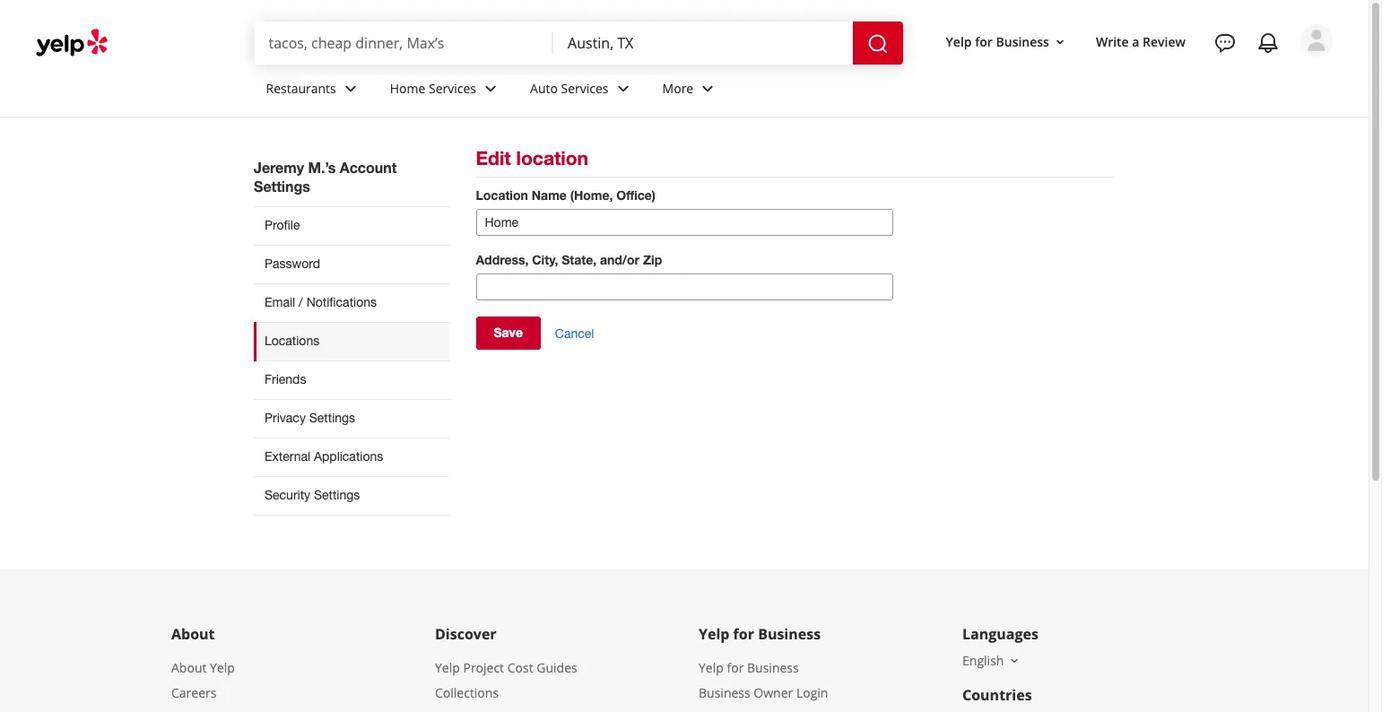 Task type: locate. For each thing, give the bounding box(es) containing it.
cancel
[[555, 326, 594, 341]]

messages image
[[1215, 32, 1236, 54]]

yelp inside "about yelp careers"
[[210, 659, 235, 676]]

write
[[1096, 33, 1129, 50]]

jeremy m.'s account settings
[[254, 159, 397, 195]]

for
[[975, 33, 993, 50], [734, 624, 755, 644], [727, 659, 744, 676]]

0 vertical spatial about
[[171, 624, 215, 644]]

1 none field from the left
[[269, 33, 539, 53]]

2 horizontal spatial 24 chevron down v2 image
[[697, 78, 719, 99]]

yelp project cost guides collections
[[435, 659, 578, 702]]

0 horizontal spatial services
[[429, 80, 476, 97]]

none field up home
[[269, 33, 539, 53]]

1 vertical spatial for
[[734, 624, 755, 644]]

0 horizontal spatial yelp for business
[[699, 624, 821, 644]]

jeremy m. image
[[1301, 24, 1333, 57]]

email
[[265, 295, 295, 310]]

applications
[[314, 449, 383, 464]]

2 about from the top
[[171, 659, 207, 676]]

1 horizontal spatial yelp for business
[[946, 33, 1050, 50]]

yelp inside button
[[946, 33, 972, 50]]

for up business owner login link
[[727, 659, 744, 676]]

for up yelp for business link
[[734, 624, 755, 644]]

friends
[[265, 372, 306, 387]]

yelp up careers link
[[210, 659, 235, 676]]

careers
[[171, 684, 217, 702]]

24 chevron down v2 image right the auto services at left
[[612, 78, 634, 99]]

settings down "jeremy"
[[254, 178, 310, 195]]

privacy settings link
[[254, 399, 449, 438]]

about for about
[[171, 624, 215, 644]]

project
[[463, 659, 504, 676]]

services left 24 chevron down v2 icon
[[429, 80, 476, 97]]

about yelp careers
[[171, 659, 235, 702]]

1 horizontal spatial services
[[561, 80, 609, 97]]

external applications
[[265, 449, 383, 464]]

location
[[476, 188, 528, 203]]

1 24 chevron down v2 image from the left
[[340, 78, 361, 99]]

home
[[390, 80, 426, 97]]

jeremy
[[254, 159, 304, 176]]

24 chevron down v2 image right restaurants
[[340, 78, 361, 99]]

zip
[[643, 252, 662, 267]]

2 none field from the left
[[568, 33, 839, 53]]

about inside "about yelp careers"
[[171, 659, 207, 676]]

24 chevron down v2 image
[[480, 78, 502, 99]]

email / notifications link
[[254, 283, 449, 322]]

24 chevron down v2 image inside auto services link
[[612, 78, 634, 99]]

edit
[[476, 147, 511, 170]]

0 vertical spatial for
[[975, 33, 993, 50]]

careers link
[[171, 684, 217, 702]]

yelp for business up yelp for business link
[[699, 624, 821, 644]]

settings up external applications
[[309, 411, 355, 425]]

1 horizontal spatial 24 chevron down v2 image
[[612, 78, 634, 99]]

None text field
[[476, 209, 893, 236], [476, 274, 893, 301], [476, 209, 893, 236], [476, 274, 893, 301]]

english button
[[963, 652, 1022, 669]]

24 chevron down v2 image inside the more link
[[697, 78, 719, 99]]

(home,
[[570, 188, 613, 203]]

about
[[171, 624, 215, 644], [171, 659, 207, 676]]

1 horizontal spatial none field
[[568, 33, 839, 53]]

about up the "about yelp" link in the left of the page
[[171, 624, 215, 644]]

2 vertical spatial for
[[727, 659, 744, 676]]

collections
[[435, 684, 499, 702]]

restaurants link
[[252, 65, 376, 117]]

business left 16 chevron down v2 icon
[[996, 33, 1050, 50]]

1 vertical spatial settings
[[309, 411, 355, 425]]

0 horizontal spatial 24 chevron down v2 image
[[340, 78, 361, 99]]

24 chevron down v2 image inside restaurants link
[[340, 78, 361, 99]]

None search field
[[254, 22, 907, 65]]

services inside the home services link
[[429, 80, 476, 97]]

languages
[[963, 624, 1039, 644]]

1 about from the top
[[171, 624, 215, 644]]

0 vertical spatial settings
[[254, 178, 310, 195]]

edit location
[[476, 147, 589, 170]]

Find text field
[[269, 33, 539, 53]]

yelp up business owner login link
[[699, 659, 724, 676]]

state,
[[562, 252, 597, 267]]

yelp right search image
[[946, 33, 972, 50]]

countries
[[963, 685, 1032, 705]]

none field up the more link
[[568, 33, 839, 53]]

settings
[[254, 178, 310, 195], [309, 411, 355, 425], [314, 488, 360, 502]]

business owner login link
[[699, 684, 829, 702]]

auto
[[530, 80, 558, 97]]

settings down applications
[[314, 488, 360, 502]]

1 vertical spatial about
[[171, 659, 207, 676]]

0 horizontal spatial none field
[[269, 33, 539, 53]]

24 chevron down v2 image for more
[[697, 78, 719, 99]]

yelp up the collections
[[435, 659, 460, 676]]

services
[[429, 80, 476, 97], [561, 80, 609, 97]]

auto services
[[530, 80, 609, 97]]

city,
[[532, 252, 558, 267]]

about up careers link
[[171, 659, 207, 676]]

external applications link
[[254, 438, 449, 476]]

yelp project cost guides link
[[435, 659, 578, 676]]

profile link
[[254, 206, 449, 245]]

2 vertical spatial settings
[[314, 488, 360, 502]]

about for about yelp careers
[[171, 659, 207, 676]]

save button
[[476, 317, 541, 350]]

2 services from the left
[[561, 80, 609, 97]]

login
[[797, 684, 829, 702]]

16 chevron down v2 image
[[1053, 35, 1068, 49]]

2 24 chevron down v2 image from the left
[[612, 78, 634, 99]]

search image
[[867, 33, 889, 54]]

for left 16 chevron down v2 icon
[[975, 33, 993, 50]]

yelp for business left 16 chevron down v2 icon
[[946, 33, 1050, 50]]

business
[[996, 33, 1050, 50], [758, 624, 821, 644], [747, 659, 799, 676], [699, 684, 751, 702]]

0 vertical spatial yelp for business
[[946, 33, 1050, 50]]

24 chevron down v2 image
[[340, 78, 361, 99], [612, 78, 634, 99], [697, 78, 719, 99]]

none field near
[[568, 33, 839, 53]]

services inside auto services link
[[561, 80, 609, 97]]

yelp
[[946, 33, 972, 50], [699, 624, 730, 644], [210, 659, 235, 676], [435, 659, 460, 676], [699, 659, 724, 676]]

more
[[663, 80, 694, 97]]

None field
[[269, 33, 539, 53], [568, 33, 839, 53]]

24 chevron down v2 image right more
[[697, 78, 719, 99]]

english
[[963, 652, 1004, 669]]

business down yelp for business link
[[699, 684, 751, 702]]

3 24 chevron down v2 image from the left
[[697, 78, 719, 99]]

yelp for business
[[946, 33, 1050, 50], [699, 624, 821, 644]]

services right auto
[[561, 80, 609, 97]]

1 services from the left
[[429, 80, 476, 97]]

notifications image
[[1258, 32, 1279, 54]]

profile
[[265, 218, 300, 232]]



Task type: describe. For each thing, give the bounding box(es) containing it.
restaurants
[[266, 80, 336, 97]]

business up owner
[[747, 659, 799, 676]]

friends link
[[254, 361, 449, 399]]

owner
[[754, 684, 793, 702]]

location
[[516, 147, 589, 170]]

1 vertical spatial yelp for business
[[699, 624, 821, 644]]

24 chevron down v2 image for auto services
[[612, 78, 634, 99]]

services for home services
[[429, 80, 476, 97]]

none field find
[[269, 33, 539, 53]]

name
[[532, 188, 567, 203]]

review
[[1143, 33, 1186, 50]]

external
[[265, 449, 310, 464]]

yelp for business link
[[699, 659, 799, 676]]

yelp for business button
[[939, 26, 1075, 58]]

security settings
[[265, 488, 360, 502]]

/
[[299, 295, 303, 310]]

auto services link
[[516, 65, 648, 117]]

discover
[[435, 624, 497, 644]]

services for auto services
[[561, 80, 609, 97]]

location name (home, office)
[[476, 188, 656, 203]]

for inside button
[[975, 33, 993, 50]]

home services link
[[376, 65, 516, 117]]

more link
[[648, 65, 733, 117]]

email / notifications
[[265, 295, 377, 310]]

privacy
[[265, 411, 306, 425]]

locations link
[[254, 322, 449, 361]]

account
[[340, 159, 397, 176]]

notifications
[[307, 295, 377, 310]]

settings inside jeremy m.'s account settings
[[254, 178, 310, 195]]

security
[[265, 488, 311, 502]]

cost
[[508, 659, 533, 676]]

password
[[265, 257, 320, 271]]

and/or
[[600, 252, 640, 267]]

locations
[[265, 334, 320, 348]]

address, city, state, and/or zip
[[476, 252, 662, 267]]

Near text field
[[568, 33, 839, 53]]

settings for privacy
[[309, 411, 355, 425]]

home services
[[390, 80, 476, 97]]

privacy settings
[[265, 411, 355, 425]]

yelp for business business owner login
[[699, 659, 829, 702]]

collections link
[[435, 684, 499, 702]]

write a review link
[[1089, 26, 1193, 58]]

24 chevron down v2 image for restaurants
[[340, 78, 361, 99]]

m.'s
[[308, 159, 336, 176]]

for inside yelp for business business owner login
[[727, 659, 744, 676]]

business inside button
[[996, 33, 1050, 50]]

password link
[[254, 245, 449, 283]]

a
[[1133, 33, 1140, 50]]

16 chevron down v2 image
[[1008, 654, 1022, 668]]

business up yelp for business link
[[758, 624, 821, 644]]

office)
[[617, 188, 656, 203]]

security settings link
[[254, 476, 449, 516]]

yelp for business inside yelp for business button
[[946, 33, 1050, 50]]

business categories element
[[252, 65, 1333, 117]]

yelp inside yelp project cost guides collections
[[435, 659, 460, 676]]

settings for security
[[314, 488, 360, 502]]

address,
[[476, 252, 529, 267]]

guides
[[537, 659, 578, 676]]

yelp up yelp for business link
[[699, 624, 730, 644]]

user actions element
[[932, 22, 1358, 133]]

about yelp link
[[171, 659, 235, 676]]

cancel link
[[555, 326, 594, 342]]

write a review
[[1096, 33, 1186, 50]]

yelp inside yelp for business business owner login
[[699, 659, 724, 676]]

save
[[494, 325, 523, 340]]



Task type: vqa. For each thing, say whether or not it's contained in the screenshot.
the yelp for business link
yes



